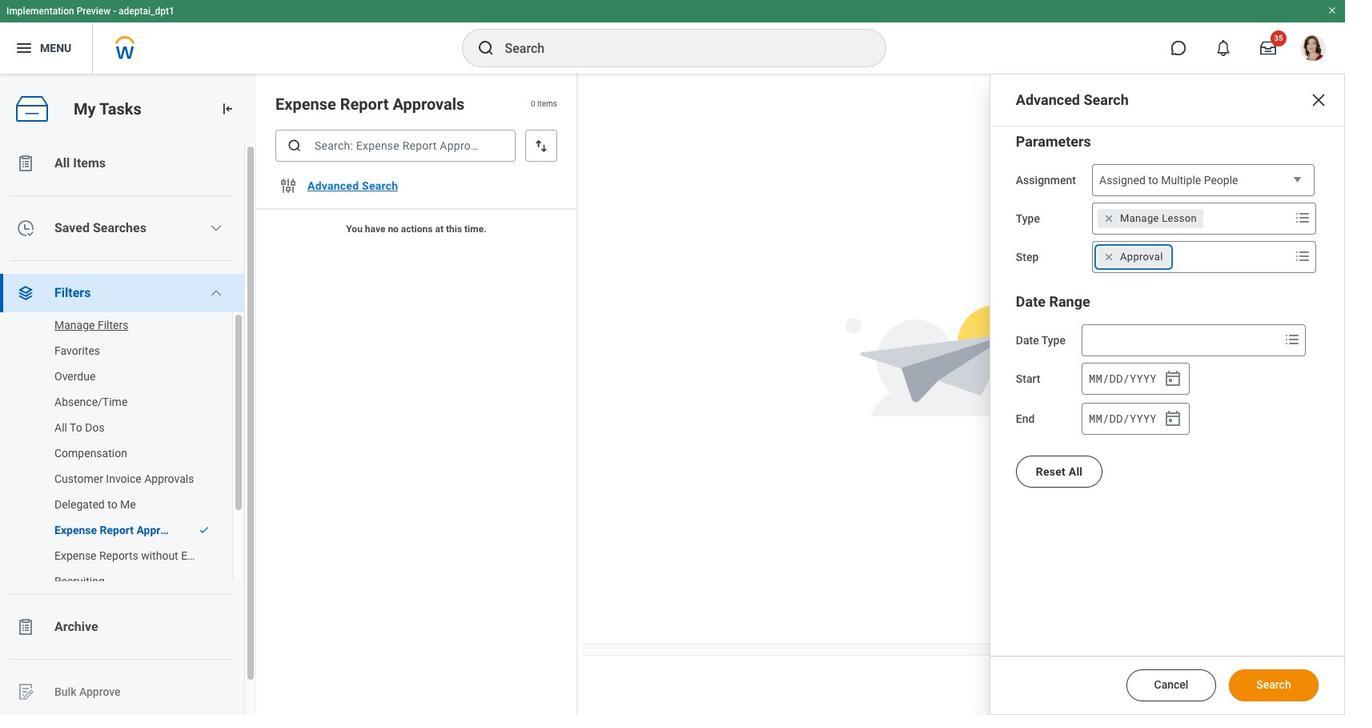 Task type: locate. For each thing, give the bounding box(es) containing it.
advanced search
[[1016, 91, 1129, 108], [308, 179, 398, 192]]

1 vertical spatial approvals
[[144, 473, 194, 485]]

approvals for expense report approvals button
[[137, 524, 187, 537]]

filters up the "favorites" button
[[98, 319, 128, 332]]

reset all
[[1036, 465, 1083, 478]]

implementation preview -   adeptai_dpt1 banner
[[0, 0, 1346, 74]]

favorites button
[[0, 335, 216, 367]]

1 dd from the top
[[1110, 371, 1123, 386]]

end
[[1016, 413, 1035, 425]]

prompts image
[[1294, 208, 1313, 228], [1294, 247, 1313, 266]]

reset
[[1036, 465, 1066, 478]]

filters up the manage filters
[[54, 285, 91, 300]]

-
[[113, 6, 116, 17]]

0 vertical spatial mm
[[1089, 371, 1103, 386]]

items
[[73, 155, 106, 171]]

approvals
[[393, 95, 465, 114], [144, 473, 194, 485], [137, 524, 187, 537]]

approval, press delete to clear value. option
[[1098, 248, 1170, 267]]

adeptai_dpt1
[[119, 6, 175, 17]]

0 horizontal spatial filters
[[54, 285, 91, 300]]

approvals inside customer invoice approvals button
[[144, 473, 194, 485]]

list inside my tasks element
[[0, 309, 244, 598]]

1 vertical spatial date
[[1016, 334, 1040, 347]]

1 horizontal spatial manage
[[1121, 212, 1160, 224]]

Date Type field
[[1083, 326, 1280, 355]]

dos
[[85, 421, 105, 434]]

1 vertical spatial manage
[[54, 319, 95, 332]]

yyyy left calendar image
[[1130, 371, 1157, 386]]

1 vertical spatial search
[[362, 179, 398, 192]]

mm for end
[[1089, 411, 1103, 426]]

0 vertical spatial report
[[340, 95, 389, 114]]

dd
[[1110, 371, 1123, 386], [1110, 411, 1123, 426]]

2 vertical spatial expense
[[54, 550, 97, 562]]

step
[[1016, 251, 1039, 264]]

mm down start group on the right bottom of the page
[[1089, 411, 1103, 426]]

manage lesson element
[[1121, 211, 1198, 226]]

date left range
[[1016, 293, 1046, 310]]

1 horizontal spatial type
[[1042, 334, 1066, 347]]

assigned to multiple people button
[[1093, 164, 1315, 197]]

1 horizontal spatial advanced search
[[1016, 91, 1129, 108]]

1 horizontal spatial expense report approvals
[[276, 95, 465, 114]]

yyyy left calendar icon
[[1130, 411, 1157, 426]]

assignment
[[1016, 174, 1077, 187]]

1 vertical spatial report
[[100, 524, 134, 537]]

check image
[[199, 525, 210, 536]]

expense inside item list element
[[276, 95, 336, 114]]

expense report approvals
[[276, 95, 465, 114], [54, 524, 187, 537]]

dialog
[[990, 74, 1346, 715]]

expense report approvals button
[[0, 514, 191, 546]]

1 horizontal spatial search
[[1084, 91, 1129, 108]]

0 horizontal spatial advanced search
[[308, 179, 398, 192]]

report
[[340, 95, 389, 114], [100, 524, 134, 537]]

0 vertical spatial prompts image
[[1294, 208, 1313, 228]]

cancel
[[1155, 679, 1189, 691]]

advanced
[[1016, 91, 1081, 108], [308, 179, 359, 192]]

2 mm / dd / yyyy from the top
[[1089, 411, 1157, 426]]

assigned
[[1100, 174, 1146, 187]]

to left 'me'
[[108, 498, 117, 511]]

1 vertical spatial mm / dd / yyyy
[[1089, 411, 1157, 426]]

2 dd from the top
[[1110, 411, 1123, 426]]

mm / dd / yyyy for end
[[1089, 411, 1157, 426]]

2 yyyy from the top
[[1130, 411, 1157, 426]]

0 vertical spatial to
[[1149, 174, 1159, 187]]

delegated to me button
[[0, 489, 216, 521]]

1 horizontal spatial advanced
[[1016, 91, 1081, 108]]

2 vertical spatial all
[[1069, 465, 1083, 478]]

0 vertical spatial all
[[54, 155, 70, 171]]

invoice
[[106, 473, 142, 485]]

list containing all items
[[0, 144, 256, 715]]

customer invoice approvals button
[[0, 463, 216, 495]]

yyyy inside end group
[[1130, 411, 1157, 426]]

2 prompts image from the top
[[1294, 247, 1313, 266]]

advanced search up you
[[308, 179, 398, 192]]

yyyy inside start group
[[1130, 371, 1157, 386]]

dd inside start group
[[1110, 371, 1123, 386]]

1 prompts image from the top
[[1294, 208, 1313, 228]]

mm inside start group
[[1089, 371, 1103, 386]]

filters
[[54, 285, 91, 300], [98, 319, 128, 332]]

clipboard image
[[16, 154, 35, 173], [16, 618, 35, 637]]

approvals inside expense report approvals button
[[137, 524, 187, 537]]

0 vertical spatial expense
[[276, 95, 336, 114]]

clipboard image left archive at the left bottom of the page
[[16, 618, 35, 637]]

to left multiple
[[1149, 174, 1159, 187]]

dd down start group on the right bottom of the page
[[1110, 411, 1123, 426]]

date for date range
[[1016, 293, 1046, 310]]

1 vertical spatial advanced
[[308, 179, 359, 192]]

clipboard image for archive
[[16, 618, 35, 637]]

manage for manage lesson
[[1121, 212, 1160, 224]]

1 yyyy from the top
[[1130, 371, 1157, 386]]

0 horizontal spatial report
[[100, 524, 134, 537]]

manage filters button
[[0, 309, 216, 341]]

parameters button
[[1016, 133, 1092, 150]]

favorites
[[54, 344, 100, 357]]

0 vertical spatial expense report approvals
[[276, 95, 465, 114]]

expense up recruiting
[[54, 550, 97, 562]]

to inside button
[[108, 498, 117, 511]]

list
[[0, 144, 256, 715], [0, 309, 244, 598]]

1 vertical spatial dd
[[1110, 411, 1123, 426]]

date up 'start'
[[1016, 334, 1040, 347]]

lesson
[[1163, 212, 1198, 224]]

1 mm / dd / yyyy from the top
[[1089, 371, 1157, 386]]

expense down delegated
[[54, 524, 97, 537]]

1 vertical spatial yyyy
[[1130, 411, 1157, 426]]

configure image
[[279, 176, 298, 195]]

0 vertical spatial dd
[[1110, 371, 1123, 386]]

type down the date range in the right of the page
[[1042, 334, 1066, 347]]

filters inside filters dropdown button
[[54, 285, 91, 300]]

1 vertical spatial to
[[108, 498, 117, 511]]

all left items
[[54, 155, 70, 171]]

mm / dd / yyyy inside start group
[[1089, 371, 1157, 386]]

start
[[1016, 373, 1041, 385]]

type up step
[[1016, 212, 1041, 225]]

x small image
[[1101, 249, 1118, 265]]

0 horizontal spatial expense report approvals
[[54, 524, 187, 537]]

all right the reset
[[1069, 465, 1083, 478]]

expense for expense reports without exceptions button
[[54, 550, 97, 562]]

2 date from the top
[[1016, 334, 1040, 347]]

/
[[1103, 371, 1110, 386], [1123, 371, 1130, 386], [1103, 411, 1110, 426], [1123, 411, 1130, 426]]

preview
[[77, 6, 111, 17]]

0 vertical spatial type
[[1016, 212, 1041, 225]]

expense
[[276, 95, 336, 114], [54, 524, 97, 537], [54, 550, 97, 562]]

dialog containing advanced search
[[990, 74, 1346, 715]]

0 horizontal spatial to
[[108, 498, 117, 511]]

archive
[[54, 619, 98, 634]]

1 vertical spatial clipboard image
[[16, 618, 35, 637]]

manage up the favorites
[[54, 319, 95, 332]]

0 vertical spatial manage
[[1121, 212, 1160, 224]]

to for assigned
[[1149, 174, 1159, 187]]

date type
[[1016, 334, 1066, 347]]

mm / dd / yyyy down start group on the right bottom of the page
[[1089, 411, 1157, 426]]

implementation
[[6, 6, 74, 17]]

to
[[1149, 174, 1159, 187], [108, 498, 117, 511]]

manage right x small icon at the top of page
[[1121, 212, 1160, 224]]

2 vertical spatial approvals
[[137, 524, 187, 537]]

2 list from the top
[[0, 309, 244, 598]]

mm / dd / yyyy
[[1089, 371, 1157, 386], [1089, 411, 1157, 426]]

1 vertical spatial advanced search
[[308, 179, 398, 192]]

1 horizontal spatial to
[[1149, 174, 1159, 187]]

date range group
[[1016, 292, 1319, 437]]

0 vertical spatial date
[[1016, 293, 1046, 310]]

filters button
[[0, 274, 244, 312]]

0 vertical spatial approvals
[[393, 95, 465, 114]]

expense reports without exceptions
[[54, 550, 236, 562]]

search button
[[1230, 670, 1319, 702]]

approvals inside item list element
[[393, 95, 465, 114]]

search inside item list element
[[362, 179, 398, 192]]

filters inside manage filters button
[[98, 319, 128, 332]]

all
[[54, 155, 70, 171], [54, 421, 67, 434], [1069, 465, 1083, 478]]

mm / dd / yyyy up end group
[[1089, 371, 1157, 386]]

approval
[[1121, 251, 1164, 263]]

clipboard image inside all items button
[[16, 154, 35, 173]]

1 list from the top
[[0, 144, 256, 715]]

delegated to me
[[54, 498, 136, 511]]

prompts image
[[1283, 330, 1303, 349]]

time.
[[465, 224, 487, 235]]

1 vertical spatial type
[[1042, 334, 1066, 347]]

0 vertical spatial yyyy
[[1130, 371, 1157, 386]]

manage inside button
[[54, 319, 95, 332]]

1 horizontal spatial report
[[340, 95, 389, 114]]

advanced up parameters on the top right of page
[[1016, 91, 1081, 108]]

advanced search inside advanced search button
[[308, 179, 398, 192]]

0 vertical spatial clipboard image
[[16, 154, 35, 173]]

item list element
[[256, 74, 578, 715]]

type inside parameters group
[[1016, 212, 1041, 225]]

profile logan mcneil element
[[1291, 30, 1336, 66]]

dd up end group
[[1110, 371, 1123, 386]]

advanced inside advanced search button
[[308, 179, 359, 192]]

search image
[[287, 138, 303, 154]]

mm inside end group
[[1089, 411, 1103, 426]]

1 vertical spatial prompts image
[[1294, 247, 1313, 266]]

2 clipboard image from the top
[[16, 618, 35, 637]]

0 horizontal spatial manage
[[54, 319, 95, 332]]

search
[[1084, 91, 1129, 108], [362, 179, 398, 192], [1257, 679, 1292, 691]]

advanced right configure icon
[[308, 179, 359, 192]]

1 mm from the top
[[1089, 371, 1103, 386]]

manage lesson
[[1121, 212, 1198, 224]]

to for delegated
[[108, 498, 117, 511]]

end group
[[1082, 403, 1190, 435]]

0 horizontal spatial search
[[362, 179, 398, 192]]

0 horizontal spatial type
[[1016, 212, 1041, 225]]

1 vertical spatial all
[[54, 421, 67, 434]]

0 horizontal spatial advanced
[[308, 179, 359, 192]]

advanced search up parameters on the top right of page
[[1016, 91, 1129, 108]]

mm / dd / yyyy inside end group
[[1089, 411, 1157, 426]]

yyyy for end
[[1130, 411, 1157, 426]]

customer
[[54, 473, 103, 485]]

bulk approve
[[54, 685, 121, 698]]

2 mm from the top
[[1089, 411, 1103, 426]]

mm
[[1089, 371, 1103, 386], [1089, 411, 1103, 426]]

1 vertical spatial expense
[[54, 524, 97, 537]]

manage
[[1121, 212, 1160, 224], [54, 319, 95, 332]]

0 vertical spatial advanced
[[1016, 91, 1081, 108]]

clipboard image left all items
[[16, 154, 35, 173]]

to inside dropdown button
[[1149, 174, 1159, 187]]

0 vertical spatial mm / dd / yyyy
[[1089, 371, 1157, 386]]

dd for start
[[1110, 371, 1123, 386]]

1 vertical spatial expense report approvals
[[54, 524, 187, 537]]

x small image
[[1101, 211, 1118, 227]]

all left to
[[54, 421, 67, 434]]

1 date from the top
[[1016, 293, 1046, 310]]

manage inside option
[[1121, 212, 1160, 224]]

expense up search icon
[[276, 95, 336, 114]]

0 vertical spatial search
[[1084, 91, 1129, 108]]

type
[[1016, 212, 1041, 225], [1042, 334, 1066, 347]]

0 items
[[531, 100, 558, 108]]

date
[[1016, 293, 1046, 310], [1016, 334, 1040, 347]]

1 vertical spatial filters
[[98, 319, 128, 332]]

0 vertical spatial advanced search
[[1016, 91, 1129, 108]]

dd inside end group
[[1110, 411, 1123, 426]]

0 vertical spatial filters
[[54, 285, 91, 300]]

mm up end group
[[1089, 371, 1103, 386]]

manage filters
[[54, 319, 128, 332]]

list containing manage filters
[[0, 309, 244, 598]]

clipboard image inside the archive button
[[16, 618, 35, 637]]

1 horizontal spatial filters
[[98, 319, 128, 332]]

1 vertical spatial mm
[[1089, 411, 1103, 426]]

1 clipboard image from the top
[[16, 154, 35, 173]]

all inside button
[[54, 421, 67, 434]]

reset all button
[[1016, 456, 1103, 488]]

bulk
[[54, 685, 77, 698]]

no
[[388, 224, 399, 235]]

2 vertical spatial search
[[1257, 679, 1292, 691]]

prompts image for type
[[1294, 208, 1313, 228]]

calendar image
[[1164, 369, 1183, 389]]



Task type: describe. For each thing, give the bounding box(es) containing it.
expense report approvals inside button
[[54, 524, 187, 537]]

expense reports without exceptions button
[[0, 540, 236, 572]]

bulk approve link
[[0, 673, 244, 711]]

exceptions
[[181, 550, 236, 562]]

have
[[365, 224, 386, 235]]

at
[[435, 224, 444, 235]]

expense report approvals inside item list element
[[276, 95, 465, 114]]

close environment banner image
[[1328, 6, 1338, 15]]

all items button
[[0, 144, 244, 183]]

reports
[[99, 550, 138, 562]]

my
[[74, 99, 96, 118]]

all to dos
[[54, 421, 105, 434]]

manage lesson, press delete to clear value. option
[[1098, 209, 1204, 228]]

report inside button
[[100, 524, 134, 537]]

parameters group
[[1016, 132, 1319, 273]]

you have no actions at this time.
[[346, 224, 487, 235]]

parameters
[[1016, 133, 1092, 150]]

me
[[120, 498, 136, 511]]

mm for start
[[1089, 371, 1103, 386]]

all for all items
[[54, 155, 70, 171]]

tasks
[[99, 99, 142, 118]]

cancel button
[[1127, 670, 1217, 702]]

overdue
[[54, 370, 96, 383]]

2 horizontal spatial search
[[1257, 679, 1292, 691]]

customer invoice approvals
[[54, 473, 194, 485]]

date for date type
[[1016, 334, 1040, 347]]

you
[[346, 224, 363, 235]]

archive button
[[0, 608, 244, 646]]

absence/time button
[[0, 386, 216, 418]]

implementation preview -   adeptai_dpt1
[[6, 6, 175, 17]]

recruiting button
[[0, 566, 216, 598]]

all items
[[54, 155, 106, 171]]

approvals for customer invoice approvals button
[[144, 473, 194, 485]]

date range
[[1016, 293, 1091, 310]]

range
[[1050, 293, 1091, 310]]

overdue button
[[0, 360, 216, 393]]

date range button
[[1016, 293, 1091, 310]]

compensation button
[[0, 437, 216, 469]]

approve
[[79, 685, 121, 698]]

all to dos button
[[0, 412, 216, 444]]

x image
[[1310, 91, 1329, 110]]

without
[[141, 550, 178, 562]]

0
[[531, 100, 536, 108]]

rename image
[[16, 683, 35, 702]]

search image
[[476, 38, 495, 58]]

prompts image for step
[[1294, 247, 1313, 266]]

recruiting
[[54, 575, 105, 588]]

compensation
[[54, 447, 127, 460]]

calendar image
[[1164, 409, 1183, 429]]

manage for manage filters
[[54, 319, 95, 332]]

chevron down image
[[210, 287, 223, 300]]

items
[[538, 100, 558, 108]]

start group
[[1082, 363, 1190, 395]]

transformation import image
[[219, 101, 236, 117]]

notifications large image
[[1216, 40, 1232, 56]]

approval element
[[1121, 250, 1164, 264]]

all for all to dos
[[54, 421, 67, 434]]

clipboard image for all items
[[16, 154, 35, 173]]

multiple
[[1162, 174, 1202, 187]]

perspective image
[[16, 284, 35, 303]]

my tasks element
[[0, 74, 256, 715]]

expense for expense report approvals button
[[54, 524, 97, 537]]

advanced search button
[[301, 170, 405, 202]]

advanced search inside dialog
[[1016, 91, 1129, 108]]

yyyy for start
[[1130, 371, 1157, 386]]

delegated
[[54, 498, 105, 511]]

report inside item list element
[[340, 95, 389, 114]]

assigned to multiple people
[[1100, 174, 1239, 187]]

people
[[1205, 174, 1239, 187]]

my tasks
[[74, 99, 142, 118]]

this
[[446, 224, 462, 235]]

inbox large image
[[1261, 40, 1277, 56]]

to
[[70, 421, 82, 434]]

absence/time
[[54, 396, 128, 409]]

mm / dd / yyyy for start
[[1089, 371, 1157, 386]]

type inside date range group
[[1042, 334, 1066, 347]]

actions
[[401, 224, 433, 235]]

dd for end
[[1110, 411, 1123, 426]]



Task type: vqa. For each thing, say whether or not it's contained in the screenshot.
the bottommost 'Megan'
no



